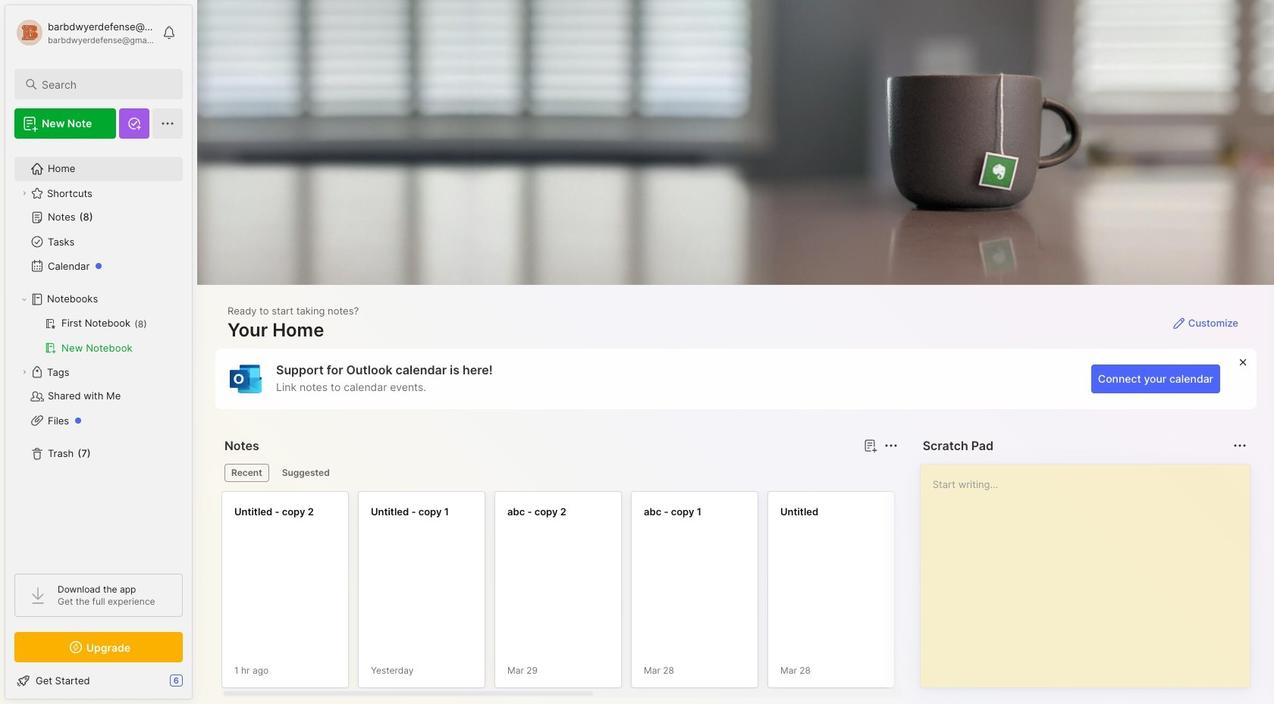 Task type: describe. For each thing, give the bounding box(es) containing it.
expand tags image
[[20, 368, 29, 377]]

Account field
[[14, 17, 155, 48]]

Start writing… text field
[[933, 465, 1250, 676]]

tree inside main element
[[5, 148, 192, 561]]

Search text field
[[42, 77, 169, 92]]

more actions image
[[882, 437, 900, 455]]

click to collapse image
[[192, 677, 203, 695]]



Task type: vqa. For each thing, say whether or not it's contained in the screenshot.
Main Element
yes



Task type: locate. For each thing, give the bounding box(es) containing it.
group inside tree
[[14, 312, 182, 360]]

tree
[[5, 148, 192, 561]]

tab list
[[225, 464, 896, 483]]

tab
[[225, 464, 269, 483], [275, 464, 337, 483]]

Help and Learning task checklist field
[[5, 669, 192, 694]]

main element
[[0, 0, 197, 705]]

group
[[14, 312, 182, 360]]

row group
[[222, 492, 1275, 698]]

none search field inside main element
[[42, 75, 169, 93]]

expand notebooks image
[[20, 295, 29, 304]]

1 horizontal spatial tab
[[275, 464, 337, 483]]

More actions field
[[881, 436, 902, 457]]

0 horizontal spatial tab
[[225, 464, 269, 483]]

1 tab from the left
[[225, 464, 269, 483]]

None search field
[[42, 75, 169, 93]]

2 tab from the left
[[275, 464, 337, 483]]



